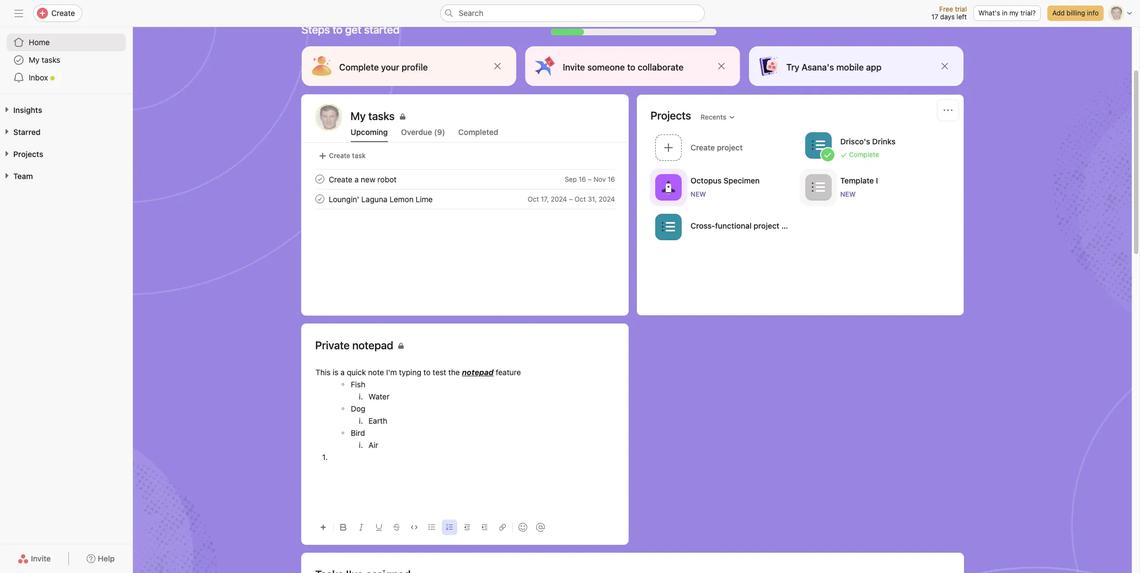 Task type: describe. For each thing, give the bounding box(es) containing it.
starred
[[13, 127, 41, 137]]

test
[[433, 368, 446, 377]]

asana's
[[802, 62, 834, 72]]

fish
[[351, 380, 365, 390]]

invite someone to collaborate
[[563, 62, 684, 72]]

new for octopus specimen
[[691, 190, 706, 198]]

i'm
[[386, 368, 397, 377]]

team
[[13, 172, 33, 181]]

cross-
[[691, 221, 715, 230]]

ja
[[324, 113, 333, 122]]

invite for invite
[[31, 555, 51, 564]]

laguna
[[361, 195, 387, 204]]

to collaborate
[[627, 62, 684, 72]]

loungin'
[[329, 195, 359, 204]]

help button
[[80, 550, 122, 569]]

projects button
[[0, 149, 43, 160]]

what's in my trial? button
[[974, 6, 1041, 21]]

note
[[368, 368, 384, 377]]

bulleted list image
[[428, 525, 435, 531]]

code image
[[411, 525, 417, 531]]

dog
[[351, 404, 365, 414]]

complete for complete your profile
[[339, 62, 379, 72]]

is
[[333, 368, 338, 377]]

template i new
[[840, 176, 878, 198]]

complete your profile
[[339, 62, 428, 72]]

inbox link
[[7, 69, 126, 87]]

my
[[29, 55, 39, 65]]

complete for complete
[[849, 150, 879, 159]]

recents button
[[696, 110, 740, 125]]

sep 16 – nov 16
[[565, 175, 615, 183]]

this
[[315, 368, 330, 377]]

drinks
[[872, 137, 896, 146]]

create task
[[329, 152, 366, 160]]

1 oct from the left
[[528, 195, 539, 203]]

feature
[[496, 368, 521, 377]]

2 oct from the left
[[575, 195, 586, 203]]

billing
[[1067, 9, 1086, 17]]

mobile app
[[836, 62, 882, 72]]

strikethrough image
[[393, 525, 400, 531]]

trial?
[[1021, 9, 1036, 17]]

home
[[29, 38, 50, 47]]

get started
[[345, 23, 400, 36]]

add
[[1053, 9, 1065, 17]]

inbox
[[29, 73, 48, 82]]

decrease list indent image
[[464, 525, 470, 531]]

i
[[876, 176, 878, 185]]

free
[[940, 5, 954, 13]]

create project link
[[651, 131, 801, 166]]

functional
[[715, 221, 752, 230]]

fish water dog earth bird air
[[351, 380, 389, 450]]

project
[[754, 221, 779, 230]]

quick
[[347, 368, 366, 377]]

private notepad
[[315, 339, 394, 352]]

emoji image
[[518, 524, 527, 532]]

info
[[1088, 9, 1099, 17]]

this is a quick note i'm typing to test the notepad feature
[[315, 368, 521, 377]]

list image inside cross-functional project plan link
[[662, 220, 675, 234]]

overdue
[[401, 127, 432, 137]]

overdue (9) button
[[401, 127, 445, 142]]

lemon
[[389, 195, 413, 204]]

home link
[[7, 34, 126, 51]]

drisco's drinks
[[840, 137, 896, 146]]

add billing info
[[1053, 9, 1099, 17]]

0 vertical spatial to
[[333, 23, 343, 36]]

plan
[[781, 221, 797, 230]]

completed
[[459, 127, 499, 137]]

robot
[[377, 175, 396, 184]]

sep
[[565, 175, 577, 183]]

my tasks link
[[351, 109, 614, 124]]

create button
[[33, 4, 82, 22]]

Completed checkbox
[[313, 193, 326, 206]]

insights button
[[0, 105, 42, 116]]

underline image
[[375, 525, 382, 531]]

italics image
[[358, 525, 364, 531]]

1 vertical spatial to
[[423, 368, 430, 377]]

oct 17, 2024 – oct 31, 2024
[[528, 195, 615, 203]]

overdue (9)
[[401, 127, 445, 137]]

bold image
[[340, 525, 347, 531]]

in
[[1003, 9, 1008, 17]]

steps
[[302, 23, 330, 36]]

dismiss image for complete your profile
[[493, 62, 502, 71]]

search button
[[440, 4, 705, 22]]



Task type: vqa. For each thing, say whether or not it's contained in the screenshot.
size inside the 'Link'
no



Task type: locate. For each thing, give the bounding box(es) containing it.
0 horizontal spatial 2024
[[551, 195, 567, 203]]

private
[[315, 339, 350, 352]]

starred button
[[0, 127, 41, 138]]

numbered list image
[[446, 525, 453, 531]]

list image
[[812, 181, 825, 194], [662, 220, 675, 234]]

earth
[[368, 417, 387, 426]]

create left task
[[329, 152, 350, 160]]

octopus specimen new
[[691, 176, 760, 198]]

specimen
[[724, 176, 760, 185]]

2 vertical spatial create
[[329, 175, 352, 184]]

0 horizontal spatial to
[[333, 23, 343, 36]]

air
[[368, 441, 378, 450]]

1 vertical spatial –
[[569, 195, 573, 203]]

2 2024 from the left
[[599, 195, 615, 203]]

– left nov
[[588, 175, 592, 183]]

oct left 31,
[[575, 195, 586, 203]]

search
[[459, 8, 484, 18]]

new down template
[[840, 190, 856, 198]]

1 vertical spatial complete
[[849, 150, 879, 159]]

invite button
[[11, 550, 58, 569]]

my tasks
[[351, 110, 395, 122]]

notepad right the
[[462, 368, 494, 377]]

0 horizontal spatial dismiss image
[[493, 62, 502, 71]]

2 16 from the left
[[608, 175, 615, 183]]

tasks
[[42, 55, 60, 65]]

to left the test
[[423, 368, 430, 377]]

dismiss image
[[493, 62, 502, 71], [717, 62, 726, 71]]

1 vertical spatial projects
[[13, 150, 43, 159]]

create up the home link
[[51, 8, 75, 18]]

projects inside dropdown button
[[13, 150, 43, 159]]

0 horizontal spatial –
[[569, 195, 573, 203]]

free trial 17 days left
[[932, 5, 967, 21]]

create for create
[[51, 8, 75, 18]]

complete down drisco's drinks
[[849, 150, 879, 159]]

steps to get started
[[302, 23, 400, 36]]

increase list indent image
[[481, 525, 488, 531]]

new for template i
[[840, 190, 856, 198]]

0 vertical spatial notepad
[[352, 339, 394, 352]]

1 horizontal spatial a
[[354, 175, 359, 184]]

list image
[[812, 139, 825, 152]]

completed image
[[313, 193, 326, 206]]

1 new from the left
[[691, 190, 706, 198]]

a
[[354, 175, 359, 184], [340, 368, 345, 377]]

cross-functional project plan
[[691, 221, 797, 230]]

trial
[[955, 5, 967, 13]]

1 horizontal spatial new
[[840, 190, 856, 198]]

dismiss image
[[941, 62, 949, 71]]

1 vertical spatial invite
[[31, 555, 51, 564]]

new down octopus
[[691, 190, 706, 198]]

1 2024 from the left
[[551, 195, 567, 203]]

left
[[957, 13, 967, 21]]

Completed checkbox
[[313, 173, 326, 186]]

try asana's mobile app
[[786, 62, 882, 72]]

cross-functional project plan link
[[651, 210, 801, 246]]

try
[[786, 62, 800, 72]]

recents
[[701, 113, 727, 121]]

1 horizontal spatial oct
[[575, 195, 586, 203]]

notepad inside document
[[462, 368, 494, 377]]

0 vertical spatial create
[[51, 8, 75, 18]]

0 vertical spatial list image
[[812, 181, 825, 194]]

1 horizontal spatial complete
[[849, 150, 879, 159]]

16 right nov
[[608, 175, 615, 183]]

list image left template
[[812, 181, 825, 194]]

0 horizontal spatial oct
[[528, 195, 539, 203]]

1 horizontal spatial invite
[[563, 62, 585, 72]]

invite inside button
[[31, 555, 51, 564]]

list image left cross-
[[662, 220, 675, 234]]

loungin' laguna lemon lime
[[329, 195, 433, 204]]

upcoming
[[351, 127, 388, 137]]

1 horizontal spatial to
[[423, 368, 430, 377]]

what's
[[979, 9, 1001, 17]]

insights
[[13, 105, 42, 115]]

0 horizontal spatial notepad
[[352, 339, 394, 352]]

my
[[1010, 9, 1019, 17]]

1 horizontal spatial 2024
[[599, 195, 615, 203]]

completed image
[[313, 173, 326, 186]]

0 horizontal spatial list image
[[662, 220, 675, 234]]

water
[[368, 392, 389, 402]]

nov
[[594, 175, 606, 183]]

rocket image
[[662, 181, 675, 194]]

1 horizontal spatial 16
[[608, 175, 615, 183]]

0 horizontal spatial complete
[[339, 62, 379, 72]]

0 horizontal spatial 16
[[579, 175, 586, 183]]

typing
[[399, 368, 421, 377]]

dismiss image up recents "dropdown button"
[[717, 62, 726, 71]]

2024
[[551, 195, 567, 203], [599, 195, 615, 203]]

upcoming button
[[351, 127, 388, 142]]

0 vertical spatial a
[[354, 175, 359, 184]]

what's in my trial?
[[979, 9, 1036, 17]]

dismiss image up my tasks "link"
[[493, 62, 502, 71]]

create for create a new robot
[[329, 175, 352, 184]]

a left new at top
[[354, 175, 359, 184]]

oct left 17,
[[528, 195, 539, 203]]

0 horizontal spatial invite
[[31, 555, 51, 564]]

bird
[[351, 429, 365, 438]]

projects down starred
[[13, 150, 43, 159]]

0 vertical spatial –
[[588, 175, 592, 183]]

– down sep
[[569, 195, 573, 203]]

at mention image
[[536, 524, 545, 532]]

create inside create dropdown button
[[51, 8, 75, 18]]

1 dismiss image from the left
[[493, 62, 502, 71]]

the
[[448, 368, 460, 377]]

to right steps
[[333, 23, 343, 36]]

invite for invite someone to collaborate
[[563, 62, 585, 72]]

0 vertical spatial projects
[[651, 109, 691, 122]]

1 vertical spatial notepad
[[462, 368, 494, 377]]

template
[[840, 176, 874, 185]]

16 right sep
[[579, 175, 586, 183]]

1 vertical spatial a
[[340, 368, 345, 377]]

(9)
[[434, 127, 445, 137]]

lime
[[416, 195, 433, 204]]

task
[[352, 152, 366, 160]]

your profile
[[381, 62, 428, 72]]

my tasks
[[29, 55, 60, 65]]

new
[[361, 175, 375, 184]]

1 horizontal spatial notepad
[[462, 368, 494, 377]]

0 vertical spatial complete
[[339, 62, 379, 72]]

1 horizontal spatial projects
[[651, 109, 691, 122]]

add billing info button
[[1048, 6, 1104, 21]]

new inside template i new
[[840, 190, 856, 198]]

global element
[[0, 27, 132, 93]]

new
[[691, 190, 706, 198], [840, 190, 856, 198]]

drisco's
[[840, 137, 870, 146]]

notepad
[[352, 339, 394, 352], [462, 368, 494, 377]]

create a new robot
[[329, 175, 396, 184]]

2024 right 31,
[[599, 195, 615, 203]]

1 horizontal spatial list image
[[812, 181, 825, 194]]

31,
[[588, 195, 597, 203]]

2024 right 17,
[[551, 195, 567, 203]]

link image
[[499, 525, 506, 531]]

create up loungin'
[[329, 175, 352, 184]]

1 vertical spatial create
[[329, 152, 350, 160]]

17,
[[541, 195, 549, 203]]

notepad up the note
[[352, 339, 394, 352]]

create task button
[[315, 148, 369, 164]]

create inside create task "button"
[[329, 152, 350, 160]]

someone
[[587, 62, 625, 72]]

actions image
[[944, 106, 953, 115]]

days
[[941, 13, 955, 21]]

dismiss image for invite someone to collaborate
[[717, 62, 726, 71]]

1 16 from the left
[[579, 175, 586, 183]]

create for create task
[[329, 152, 350, 160]]

complete down steps to get started
[[339, 62, 379, 72]]

1 horizontal spatial dismiss image
[[717, 62, 726, 71]]

a right 'is'
[[340, 368, 345, 377]]

projects left recents
[[651, 109, 691, 122]]

1 horizontal spatial –
[[588, 175, 592, 183]]

my tasks link
[[7, 51, 126, 69]]

0 vertical spatial invite
[[563, 62, 585, 72]]

insert an object image
[[320, 525, 326, 531]]

document containing this is a quick note i'm typing to test the
[[315, 367, 614, 511]]

invite
[[563, 62, 585, 72], [31, 555, 51, 564]]

octopus
[[691, 176, 722, 185]]

hide sidebar image
[[14, 9, 23, 18]]

toolbar
[[315, 515, 614, 540]]

0 horizontal spatial new
[[691, 190, 706, 198]]

2 new from the left
[[840, 190, 856, 198]]

completed button
[[459, 127, 499, 142]]

new inside octopus specimen new
[[691, 190, 706, 198]]

16
[[579, 175, 586, 183], [608, 175, 615, 183]]

search list box
[[440, 4, 705, 22]]

create project
[[691, 143, 743, 152]]

help
[[98, 555, 115, 564]]

document
[[315, 367, 614, 511]]

team button
[[0, 171, 33, 182]]

oct
[[528, 195, 539, 203], [575, 195, 586, 203]]

17
[[932, 13, 939, 21]]

0 horizontal spatial projects
[[13, 150, 43, 159]]

complete
[[339, 62, 379, 72], [849, 150, 879, 159]]

0 horizontal spatial a
[[340, 368, 345, 377]]

2 dismiss image from the left
[[717, 62, 726, 71]]

1 vertical spatial list image
[[662, 220, 675, 234]]



